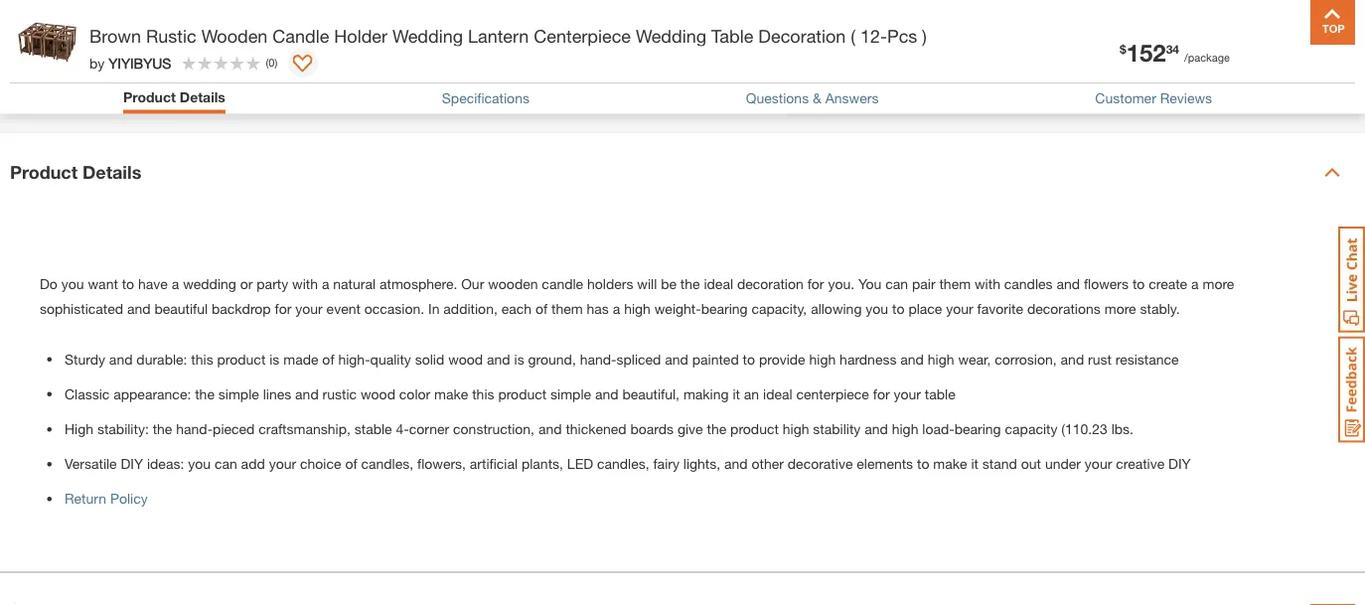 Task type: vqa. For each thing, say whether or not it's contained in the screenshot.
card
no



Task type: locate. For each thing, give the bounding box(es) containing it.
0 vertical spatial wood
[[449, 351, 483, 367]]

load-
[[923, 421, 955, 437]]

diy right creative
[[1169, 456, 1192, 472]]

0 horizontal spatial is
[[270, 351, 280, 367]]

0 horizontal spatial ideal
[[704, 276, 734, 292]]

wedding
[[183, 276, 236, 292]]

led
[[568, 456, 594, 472]]

1 vertical spatial can
[[215, 456, 237, 472]]

product down backdrop
[[217, 351, 266, 367]]

candle
[[542, 276, 584, 292]]

the right be
[[681, 276, 700, 292]]

) left display image
[[275, 56, 278, 69]]

1 vertical spatial of
[[322, 351, 335, 367]]

wood up stable
[[361, 386, 396, 402]]

0 vertical spatial (
[[851, 25, 856, 46]]

weight-
[[655, 301, 702, 317]]

0 vertical spatial of
[[536, 301, 548, 317]]

for down hardness
[[874, 386, 890, 402]]

ideal right an
[[764, 386, 793, 402]]

capacity,
[[752, 301, 807, 317]]

1 horizontal spatial diy
[[1169, 456, 1192, 472]]

do you want to have a wedding or party with a natural atmosphere. our wooden candle holders will be the ideal decoration for you. you can pair them with candles and flowers to create a more sophisticated and beautiful backdrop for your event occasion. in addition, each of them has a high weight-bearing capacity, allowing you to place your favorite decorations more stably.
[[40, 276, 1235, 317]]

2 is from the left
[[515, 351, 525, 367]]

choice
[[300, 456, 341, 472]]

0 vertical spatial )
[[923, 25, 928, 46]]

flowers
[[1085, 276, 1129, 292]]

0 horizontal spatial it
[[733, 386, 741, 402]]

candle
[[273, 25, 329, 46]]

solid
[[415, 351, 445, 367]]

high stability: the hand-pieced craftsmanship, stable 4-corner construction, and thickened boards give the product high stability and high load-bearing capacity (110.23 lbs.
[[65, 421, 1134, 437]]

0 vertical spatial make
[[435, 386, 469, 402]]

1 horizontal spatial you
[[188, 456, 211, 472]]

atmosphere.
[[380, 276, 458, 292]]

0 vertical spatial for
[[808, 276, 825, 292]]

and up the high stability: the hand-pieced craftsmanship, stable 4-corner construction, and thickened boards give the product high stability and high load-bearing capacity (110.23 lbs.
[[595, 386, 619, 402]]

customer
[[1096, 90, 1157, 107]]

of right each
[[536, 301, 548, 317]]

1 vertical spatial wood
[[361, 386, 396, 402]]

wear,
[[959, 351, 991, 367]]

wedding right holder
[[393, 25, 463, 46]]

natural
[[333, 276, 376, 292]]

is left the made
[[270, 351, 280, 367]]

is left ground,
[[515, 351, 525, 367]]

questions & answers
[[746, 90, 879, 107]]

and up decorations in the right of the page
[[1057, 276, 1081, 292]]

wood right solid
[[449, 351, 483, 367]]

1 vertical spatial make
[[934, 456, 968, 472]]

addition,
[[444, 301, 498, 317]]

1 vertical spatial (
[[266, 56, 269, 69]]

make down load- at the right bottom
[[934, 456, 968, 472]]

ideal
[[704, 276, 734, 292], [764, 386, 793, 402]]

wooden
[[201, 25, 268, 46]]

simple up pieced
[[219, 386, 259, 402]]

1 vertical spatial ideal
[[764, 386, 793, 402]]

1 vertical spatial details
[[83, 162, 141, 183]]

0 vertical spatial it
[[733, 386, 741, 402]]

0 horizontal spatial product
[[217, 351, 266, 367]]

0 vertical spatial this
[[191, 351, 213, 367]]

0 horizontal spatial make
[[435, 386, 469, 402]]

the right give
[[707, 421, 727, 437]]

candles, down stable
[[361, 456, 414, 472]]

our
[[461, 276, 484, 292]]

pieced
[[213, 421, 255, 437]]

2 simple from the left
[[551, 386, 592, 402]]

0 horizontal spatial this
[[191, 351, 213, 367]]

questions
[[746, 90, 809, 107]]

with right "party"
[[292, 276, 318, 292]]

decorative
[[788, 456, 853, 472]]

brown rustic wooden candle holder wedding lantern centerpiece wedding table decoration ( 12-pcs )
[[89, 25, 928, 46]]

1 horizontal spatial product
[[498, 386, 547, 402]]

1 with from the left
[[292, 276, 318, 292]]

to down load- at the right bottom
[[918, 456, 930, 472]]

0 vertical spatial ideal
[[704, 276, 734, 292]]

hand- up ideas:
[[176, 421, 213, 437]]

thickened
[[566, 421, 627, 437]]

high left load- at the right bottom
[[892, 421, 919, 437]]

high left stability
[[783, 421, 810, 437]]

0 vertical spatial details
[[180, 88, 226, 105]]

product down an
[[731, 421, 779, 437]]

0 vertical spatial hand-
[[580, 351, 617, 367]]

1 horizontal spatial can
[[886, 276, 909, 292]]

and
[[1057, 276, 1081, 292], [127, 301, 151, 317], [109, 351, 133, 367], [487, 351, 511, 367], [665, 351, 689, 367], [901, 351, 924, 367], [1061, 351, 1085, 367], [295, 386, 319, 402], [595, 386, 619, 402], [539, 421, 562, 437], [865, 421, 889, 437], [725, 456, 748, 472]]

1 horizontal spatial ideal
[[764, 386, 793, 402]]

them right the pair
[[940, 276, 971, 292]]

0 horizontal spatial wedding
[[393, 25, 463, 46]]

2 with from the left
[[975, 276, 1001, 292]]

0 horizontal spatial (
[[266, 56, 269, 69]]

the inside do you want to have a wedding or party with a natural atmosphere. our wooden candle holders will be the ideal decoration for you. you can pair them with candles and flowers to create a more sophisticated and beautiful backdrop for your event occasion. in addition, each of them has a high weight-bearing capacity, allowing you to place your favorite decorations more stably.
[[681, 276, 700, 292]]

stability:
[[97, 421, 149, 437]]

out
[[1022, 456, 1042, 472]]

it
[[733, 386, 741, 402], [972, 456, 979, 472]]

make
[[435, 386, 469, 402], [934, 456, 968, 472]]

high
[[624, 301, 651, 317], [810, 351, 836, 367], [928, 351, 955, 367], [783, 421, 810, 437], [892, 421, 919, 437]]

ideas:
[[147, 456, 184, 472]]

2 candles, from the left
[[597, 456, 650, 472]]

them down candle
[[552, 301, 583, 317]]

)
[[923, 25, 928, 46], [275, 56, 278, 69]]

simple down ground,
[[551, 386, 592, 402]]

product details button
[[123, 88, 226, 109], [123, 88, 226, 105], [0, 133, 1366, 212]]

can left add
[[215, 456, 237, 472]]

and up elements
[[865, 421, 889, 437]]

sturdy and durable: this product is made of high-quality solid wood and is ground, hand-spliced and painted to provide high hardness and high wear, corrosion, and rust resistance
[[65, 351, 1180, 367]]

add
[[241, 456, 265, 472]]

0 horizontal spatial wood
[[361, 386, 396, 402]]

more right create in the right top of the page
[[1203, 276, 1235, 292]]

0 horizontal spatial diy
[[121, 456, 143, 472]]

plants,
[[522, 456, 564, 472]]

decoration
[[738, 276, 804, 292]]

1 vertical spatial this
[[472, 386, 495, 402]]

product up construction,
[[498, 386, 547, 402]]

more
[[1203, 276, 1235, 292], [1105, 301, 1137, 317]]

0 horizontal spatial of
[[322, 351, 335, 367]]

share button
[[615, 60, 688, 89]]

1 horizontal spatial is
[[515, 351, 525, 367]]

diy
[[121, 456, 143, 472], [1169, 456, 1192, 472]]

and left the rust
[[1061, 351, 1085, 367]]

1 horizontal spatial bearing
[[955, 421, 1002, 437]]

( left 12-
[[851, 25, 856, 46]]

1 vertical spatial product
[[10, 162, 78, 183]]

0 vertical spatial more
[[1203, 276, 1235, 292]]

to left create in the right top of the page
[[1133, 276, 1146, 292]]

(110.23
[[1062, 421, 1108, 437]]

construction,
[[453, 421, 535, 437]]

(
[[851, 25, 856, 46], [266, 56, 269, 69]]

be
[[661, 276, 677, 292]]

make right color
[[435, 386, 469, 402]]

wedding up share
[[636, 25, 707, 46]]

classic
[[65, 386, 110, 402]]

1 horizontal spatial simple
[[551, 386, 592, 402]]

this right durable:
[[191, 351, 213, 367]]

holders
[[588, 276, 634, 292]]

it left stand
[[972, 456, 979, 472]]

bearing up painted
[[702, 301, 748, 317]]

an
[[744, 386, 760, 402]]

hand- right ground,
[[580, 351, 617, 367]]

centerpiece
[[797, 386, 870, 402]]

1 horizontal spatial of
[[345, 456, 357, 472]]

classic appearance: the simple lines and rustic wood color make this product simple and beautiful, making it an ideal centerpiece for your table
[[65, 386, 956, 402]]

0 vertical spatial product details
[[123, 88, 226, 105]]

for down "party"
[[275, 301, 292, 317]]

( left display image
[[266, 56, 269, 69]]

boards
[[631, 421, 674, 437]]

1 horizontal spatial it
[[972, 456, 979, 472]]

0 vertical spatial bearing
[[702, 301, 748, 317]]

2 vertical spatial for
[[874, 386, 890, 402]]

painted
[[693, 351, 739, 367]]

ideal inside do you want to have a wedding or party with a natural atmosphere. our wooden candle holders will be the ideal decoration for you. you can pair them with candles and flowers to create a more sophisticated and beautiful backdrop for your event occasion. in addition, each of them has a high weight-bearing capacity, allowing you to place your favorite decorations more stably.
[[704, 276, 734, 292]]

this up construction,
[[472, 386, 495, 402]]

more down the flowers
[[1105, 301, 1137, 317]]

0 horizontal spatial bearing
[[702, 301, 748, 317]]

0 horizontal spatial with
[[292, 276, 318, 292]]

can right "you"
[[886, 276, 909, 292]]

policy
[[110, 491, 148, 507]]

2 horizontal spatial product
[[731, 421, 779, 437]]

1 vertical spatial )
[[275, 56, 278, 69]]

it left an
[[733, 386, 741, 402]]

1 horizontal spatial wedding
[[636, 25, 707, 46]]

1 vertical spatial for
[[275, 301, 292, 317]]

$ 152 34 /package
[[1120, 38, 1231, 66]]

1 vertical spatial hand-
[[176, 421, 213, 437]]

durable:
[[137, 351, 187, 367]]

2 horizontal spatial of
[[536, 301, 548, 317]]

1 vertical spatial product details
[[10, 162, 141, 183]]

0 horizontal spatial details
[[83, 162, 141, 183]]

of
[[536, 301, 548, 317], [322, 351, 335, 367], [345, 456, 357, 472]]

print button
[[696, 60, 761, 89]]

bearing
[[702, 301, 748, 317], [955, 421, 1002, 437]]

high down will
[[624, 301, 651, 317]]

and right lines
[[295, 386, 319, 402]]

flowers,
[[418, 456, 466, 472]]

diy left ideas:
[[121, 456, 143, 472]]

you down "you"
[[866, 301, 889, 317]]

candles, down the high stability: the hand-pieced craftsmanship, stable 4-corner construction, and thickened boards give the product high stability and high load-bearing capacity (110.23 lbs.
[[597, 456, 650, 472]]

high up 'centerpiece'
[[810, 351, 836, 367]]

you right do
[[61, 276, 84, 292]]

1 horizontal spatial with
[[975, 276, 1001, 292]]

display image
[[293, 55, 312, 75]]

152
[[1127, 38, 1167, 66]]

0 vertical spatial you
[[61, 276, 84, 292]]

feedback link image
[[1339, 336, 1366, 443]]

sturdy
[[65, 351, 105, 367]]

1 horizontal spatial them
[[940, 276, 971, 292]]

34
[[1167, 42, 1180, 56]]

0 horizontal spatial them
[[552, 301, 583, 317]]

2 horizontal spatial you
[[866, 301, 889, 317]]

will
[[638, 276, 657, 292]]

is
[[270, 351, 280, 367], [515, 351, 525, 367]]

your right under
[[1085, 456, 1113, 472]]

) right "pcs"
[[923, 25, 928, 46]]

details
[[180, 88, 226, 105], [83, 162, 141, 183]]

for left you.
[[808, 276, 825, 292]]

to
[[122, 276, 134, 292], [1133, 276, 1146, 292], [893, 301, 905, 317], [743, 351, 756, 367], [918, 456, 930, 472]]

of left high- on the bottom left of the page
[[322, 351, 335, 367]]

1 candles, from the left
[[361, 456, 414, 472]]

1 horizontal spatial candles,
[[597, 456, 650, 472]]

product
[[217, 351, 266, 367], [498, 386, 547, 402], [731, 421, 779, 437]]

return
[[65, 491, 106, 507]]

a right the has
[[613, 301, 621, 317]]

0 vertical spatial product
[[217, 351, 266, 367]]

wood
[[449, 351, 483, 367], [361, 386, 396, 402]]

with
[[292, 276, 318, 292], [975, 276, 1001, 292]]

backdrop
[[212, 301, 271, 317]]

product details
[[123, 88, 226, 105], [10, 162, 141, 183]]

0 horizontal spatial you
[[61, 276, 84, 292]]

decorations
[[1028, 301, 1101, 317]]

0 horizontal spatial can
[[215, 456, 237, 472]]

your right place
[[947, 301, 974, 317]]

rustic
[[146, 25, 197, 46]]

wedding
[[393, 25, 463, 46], [636, 25, 707, 46]]

0 vertical spatial can
[[886, 276, 909, 292]]

you right ideas:
[[188, 456, 211, 472]]

ideal right be
[[704, 276, 734, 292]]

1 horizontal spatial for
[[808, 276, 825, 292]]

of inside do you want to have a wedding or party with a natural atmosphere. our wooden candle holders will be the ideal decoration for you. you can pair them with candles and flowers to create a more sophisticated and beautiful backdrop for your event occasion. in addition, each of them has a high weight-bearing capacity, allowing you to place your favorite decorations more stably.
[[536, 301, 548, 317]]

of right choice
[[345, 456, 357, 472]]

0 horizontal spatial simple
[[219, 386, 259, 402]]

with up 'favorite' on the right
[[975, 276, 1001, 292]]

0 horizontal spatial more
[[1105, 301, 1137, 317]]

0 horizontal spatial candles,
[[361, 456, 414, 472]]

bearing up stand
[[955, 421, 1002, 437]]

1 horizontal spatial product
[[123, 88, 176, 105]]



Task type: describe. For each thing, give the bounding box(es) containing it.
the up pieced
[[195, 386, 215, 402]]

1 horizontal spatial (
[[851, 25, 856, 46]]

your right add
[[269, 456, 296, 472]]

and right sturdy
[[109, 351, 133, 367]]

craftsmanship,
[[259, 421, 351, 437]]

give
[[678, 421, 703, 437]]

reviews
[[1161, 90, 1213, 107]]

print
[[728, 62, 761, 81]]

hardness
[[840, 351, 897, 367]]

top button
[[1311, 0, 1356, 45]]

1 is from the left
[[270, 351, 280, 367]]

2 vertical spatial of
[[345, 456, 357, 472]]

to left provide
[[743, 351, 756, 367]]

1 simple from the left
[[219, 386, 259, 402]]

rustic
[[323, 386, 357, 402]]

high inside do you want to have a wedding or party with a natural atmosphere. our wooden candle holders will be the ideal decoration for you. you can pair them with candles and flowers to create a more sophisticated and beautiful backdrop for your event occasion. in addition, each of them has a high weight-bearing capacity, allowing you to place your favorite decorations more stably.
[[624, 301, 651, 317]]

1 horizontal spatial )
[[923, 25, 928, 46]]

high left wear,
[[928, 351, 955, 367]]

capacity
[[1006, 421, 1058, 437]]

customer reviews
[[1096, 90, 1213, 107]]

2 horizontal spatial for
[[874, 386, 890, 402]]

resistance
[[1116, 351, 1180, 367]]

0 vertical spatial them
[[940, 276, 971, 292]]

/package
[[1185, 51, 1231, 64]]

a right have
[[172, 276, 179, 292]]

other
[[752, 456, 784, 472]]

versatile
[[65, 456, 117, 472]]

allowing
[[811, 301, 862, 317]]

and right "spliced" on the left of the page
[[665, 351, 689, 367]]

favorite
[[978, 301, 1024, 317]]

stable
[[355, 421, 392, 437]]

stably.
[[1141, 301, 1181, 317]]

1 diy from the left
[[121, 456, 143, 472]]

high-
[[338, 351, 370, 367]]

and left other
[[725, 456, 748, 472]]

pair
[[913, 276, 936, 292]]

can inside do you want to have a wedding or party with a natural atmosphere. our wooden candle holders will be the ideal decoration for you. you can pair them with candles and flowers to create a more sophisticated and beautiful backdrop for your event occasion. in addition, each of them has a high weight-bearing capacity, allowing you to place your favorite decorations more stably.
[[886, 276, 909, 292]]

lantern
[[468, 25, 529, 46]]

table
[[712, 25, 754, 46]]

your left event
[[296, 301, 323, 317]]

table
[[925, 386, 956, 402]]

1 vertical spatial bearing
[[955, 421, 1002, 437]]

and right hardness
[[901, 351, 924, 367]]

and down have
[[127, 301, 151, 317]]

caret image
[[1325, 165, 1341, 180]]

1 vertical spatial it
[[972, 456, 979, 472]]

1 horizontal spatial make
[[934, 456, 968, 472]]

stability
[[814, 421, 861, 437]]

brown
[[89, 25, 141, 46]]

create
[[1149, 276, 1188, 292]]

event
[[327, 301, 361, 317]]

product image image
[[15, 10, 80, 75]]

return policy
[[65, 491, 148, 507]]

has
[[587, 301, 609, 317]]

return policy link
[[65, 491, 148, 507]]

in
[[429, 301, 440, 317]]

1 wedding from the left
[[393, 25, 463, 46]]

1 vertical spatial them
[[552, 301, 583, 317]]

1 horizontal spatial details
[[180, 88, 226, 105]]

2 vertical spatial product
[[731, 421, 779, 437]]

1 horizontal spatial this
[[472, 386, 495, 402]]

centerpiece
[[534, 25, 631, 46]]

ground,
[[528, 351, 576, 367]]

to left have
[[122, 276, 134, 292]]

1 horizontal spatial wood
[[449, 351, 483, 367]]

2 wedding from the left
[[636, 25, 707, 46]]

0 horizontal spatial product
[[10, 162, 78, 183]]

2 vertical spatial you
[[188, 456, 211, 472]]

1 vertical spatial product
[[498, 386, 547, 402]]

by yiyibyus
[[89, 54, 171, 71]]

want
[[88, 276, 118, 292]]

to left place
[[893, 301, 905, 317]]

elements
[[857, 456, 914, 472]]

and up "plants,"
[[539, 421, 562, 437]]

0 vertical spatial product
[[123, 88, 176, 105]]

bearing inside do you want to have a wedding or party with a natural atmosphere. our wooden candle holders will be the ideal decoration for you. you can pair them with candles and flowers to create a more sophisticated and beautiful backdrop for your event occasion. in addition, each of them has a high weight-bearing capacity, allowing you to place your favorite decorations more stably.
[[702, 301, 748, 317]]

wooden
[[488, 276, 538, 292]]

corrosion,
[[995, 351, 1057, 367]]

share
[[647, 62, 688, 81]]

( 0 )
[[266, 56, 278, 69]]

appearance:
[[114, 386, 191, 402]]

and up classic appearance: the simple lines and rustic wood color make this product simple and beautiful, making it an ideal centerpiece for your table
[[487, 351, 511, 367]]

$
[[1120, 42, 1127, 56]]

sophisticated
[[40, 301, 123, 317]]

0
[[269, 56, 275, 69]]

rust
[[1089, 351, 1112, 367]]

the up ideas:
[[153, 421, 172, 437]]

live chat image
[[1339, 227, 1366, 333]]

fairy
[[654, 456, 680, 472]]

a right create in the right top of the page
[[1192, 276, 1200, 292]]

1 vertical spatial more
[[1105, 301, 1137, 317]]

lines
[[263, 386, 291, 402]]

your left table
[[894, 386, 922, 402]]

creative
[[1117, 456, 1165, 472]]

0 horizontal spatial hand-
[[176, 421, 213, 437]]

2 diy from the left
[[1169, 456, 1192, 472]]

0 horizontal spatial for
[[275, 301, 292, 317]]

versatile diy ideas: you can add your choice of candles, flowers, artificial plants, led candles, fairy lights, and other decorative elements to make it stand out under your creative diy
[[65, 456, 1192, 472]]

party
[[257, 276, 289, 292]]

spliced
[[617, 351, 661, 367]]

color
[[399, 386, 431, 402]]

made
[[284, 351, 319, 367]]

occasion.
[[365, 301, 425, 317]]

quality
[[370, 351, 411, 367]]

a left "natural"
[[322, 276, 329, 292]]

by
[[89, 54, 105, 71]]

do
[[40, 276, 58, 292]]

or
[[240, 276, 253, 292]]

candles
[[1005, 276, 1053, 292]]

1 vertical spatial you
[[866, 301, 889, 317]]

have
[[138, 276, 168, 292]]

1 horizontal spatial hand-
[[580, 351, 617, 367]]

each
[[502, 301, 532, 317]]

specifications
[[442, 90, 530, 107]]

you.
[[829, 276, 855, 292]]

high
[[65, 421, 93, 437]]

0 horizontal spatial )
[[275, 56, 278, 69]]

provide
[[759, 351, 806, 367]]

1 horizontal spatial more
[[1203, 276, 1235, 292]]

stand
[[983, 456, 1018, 472]]

&
[[813, 90, 822, 107]]

artificial
[[470, 456, 518, 472]]



